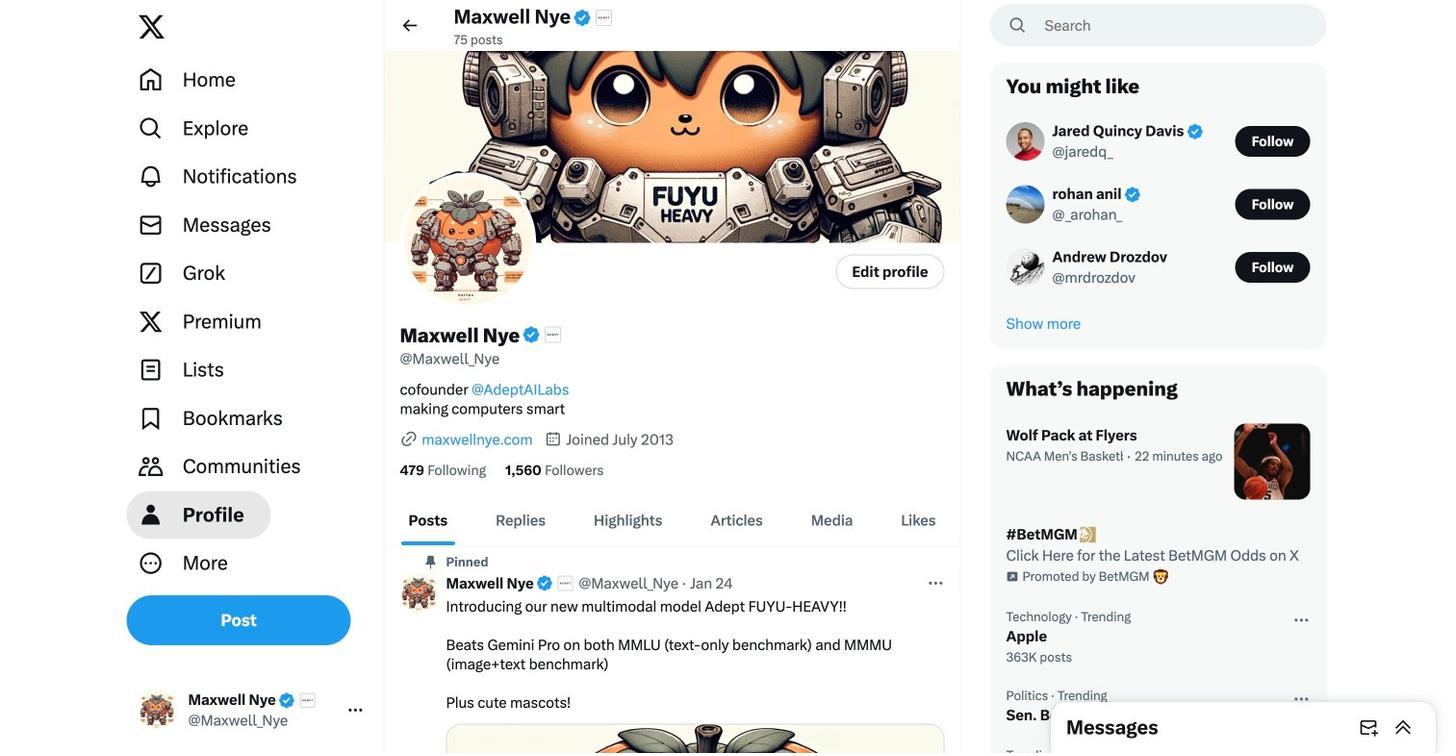 Task type: locate. For each thing, give the bounding box(es) containing it.
0 vertical spatial verified account image
[[536, 575, 554, 593]]

🦁 image
[[1153, 570, 1168, 585]]

0 horizontal spatial verified account image
[[278, 692, 296, 710]]

who to follow section
[[991, 64, 1326, 349]]

verified account image
[[573, 8, 592, 27], [1186, 123, 1204, 141], [1124, 186, 1142, 204], [522, 325, 541, 345]]

home timeline element
[[384, 0, 960, 754]]

verified account image
[[536, 575, 554, 593], [278, 692, 296, 710]]

tab list
[[384, 495, 960, 546]]

1 horizontal spatial verified account image
[[536, 575, 554, 593]]



Task type: describe. For each thing, give the bounding box(es) containing it.
primary navigation
[[127, 56, 376, 588]]

Search query text field
[[1033, 5, 1326, 46]]

1 vertical spatial verified account image
[[278, 692, 296, 710]]

verified account image inside "home timeline" element
[[536, 575, 554, 593]]

Search search field
[[990, 4, 1327, 47]]



Task type: vqa. For each thing, say whether or not it's contained in the screenshot.
bottommost Verified account image
yes



